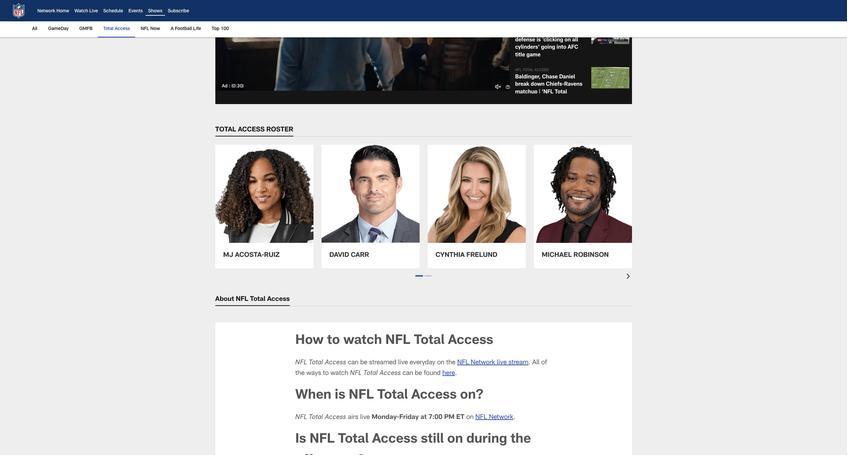 Task type: locate. For each thing, give the bounding box(es) containing it.
the
[[446, 360, 456, 367], [295, 371, 305, 377], [511, 434, 531, 447]]

1 horizontal spatial all
[[533, 360, 540, 367]]

1 vertical spatial all
[[533, 360, 540, 367]]

all left of
[[533, 360, 540, 367]]

1 vertical spatial watch
[[331, 371, 348, 377]]

total down airs
[[338, 434, 369, 447]]

live right airs
[[360, 415, 370, 421]]

to right "ways"
[[323, 371, 329, 377]]

. all of the ways to watch
[[295, 360, 547, 377]]

daniel
[[559, 75, 575, 80]]

watch
[[75, 9, 88, 14]]

on left all
[[565, 38, 571, 43]]

on down "et"
[[447, 434, 463, 447]]

on inside the "is nfl total access still on during the offseason?"
[[447, 434, 463, 447]]

mj acosta-ruiz
[[223, 252, 280, 259]]

1 horizontal spatial .
[[514, 415, 516, 421]]

0 vertical spatial can
[[348, 360, 359, 367]]

0 horizontal spatial is
[[335, 389, 346, 403]]

a
[[171, 27, 174, 31]]

0 horizontal spatial can
[[348, 360, 359, 367]]

about nfl total access
[[215, 297, 290, 303]]

nfl inside banner
[[141, 27, 149, 31]]

network home link
[[37, 9, 69, 14]]

ravens
[[554, 30, 572, 36], [564, 82, 583, 88]]

1 vertical spatial the
[[295, 371, 305, 377]]

access inside banner
[[115, 27, 130, 31]]

0 horizontal spatial be
[[360, 360, 368, 367]]

be down everyday
[[415, 371, 422, 377]]

be for found
[[415, 371, 422, 377]]

monday-
[[372, 415, 399, 421]]

ravens up 'clicking
[[554, 30, 572, 36]]

be
[[360, 360, 368, 367], [415, 371, 422, 377]]

network
[[37, 9, 55, 14], [471, 360, 495, 367], [489, 415, 514, 421]]

of
[[541, 360, 547, 367]]

total down when
[[309, 415, 323, 421]]

|
[[539, 90, 541, 95]]

0 horizontal spatial all
[[32, 27, 37, 31]]

cylinders'
[[515, 45, 540, 51]]

all left gameday link
[[32, 27, 37, 31]]

life
[[193, 27, 201, 31]]

nfl now
[[141, 27, 160, 31]]

to right the how
[[327, 335, 340, 348]]

schedule link
[[103, 9, 123, 14]]

all
[[572, 38, 578, 43]]

baldinger,
[[515, 75, 541, 80]]

can for found
[[403, 371, 413, 377]]

1 vertical spatial be
[[415, 371, 422, 377]]

1 horizontal spatial be
[[415, 371, 422, 377]]

volume mute element
[[495, 83, 502, 90]]

found
[[424, 371, 441, 377]]

the inside . all of the ways to watch
[[295, 371, 305, 377]]

home
[[56, 9, 69, 14]]

acosta ruiz_mj_1400x1000 image
[[215, 145, 313, 243]]

total up "ways"
[[309, 360, 323, 367]]

'nfl
[[542, 90, 554, 95]]

0 vertical spatial .
[[529, 360, 531, 367]]

(0:
[[232, 84, 237, 89]]

friday
[[399, 415, 419, 421]]

to
[[327, 335, 340, 348], [323, 371, 329, 377]]

0 vertical spatial all
[[32, 27, 37, 31]]

30
[[237, 84, 243, 89]]

nfl total access airs live monday-friday at 7:00 pm et on nfl network .
[[295, 415, 516, 421]]

nfl network live stream link
[[457, 360, 529, 367]]

nfl total access can be found here .
[[350, 371, 457, 377]]

gmfb
[[79, 27, 93, 31]]

michael robinson
[[542, 252, 609, 259]]

0 vertical spatial ravens
[[554, 30, 572, 36]]

2 horizontal spatial .
[[529, 360, 531, 367]]

access inside nfl total access baldinger, chase daniel break down chiefs-ravens matchup | 'nfl total access'
[[535, 69, 549, 72]]

1 horizontal spatial can
[[403, 371, 413, 377]]

0 vertical spatial is
[[537, 38, 541, 43]]

shows link
[[148, 9, 162, 14]]

streamed
[[369, 360, 397, 367]]

total
[[215, 127, 236, 134]]

live left stream
[[497, 360, 507, 367]]

frelund
[[467, 252, 498, 259]]

watch right "ways"
[[331, 371, 348, 377]]

ravens inside nfl total access baldinger, chase daniel break down chiefs-ravens matchup | 'nfl total access'
[[564, 82, 583, 88]]

total inside banner
[[103, 27, 114, 31]]

0 horizontal spatial the
[[295, 371, 305, 377]]

still
[[421, 434, 444, 447]]

0 horizontal spatial live
[[360, 415, 370, 421]]

chiefs-
[[546, 82, 564, 88]]

live up nfl total access can be found here .
[[398, 360, 408, 367]]

total inside the "is nfl total access still on during the offseason?"
[[338, 434, 369, 447]]

0 vertical spatial be
[[360, 360, 368, 367]]

total up everyday
[[414, 335, 445, 348]]

1 vertical spatial to
[[323, 371, 329, 377]]

1 vertical spatial ravens
[[564, 82, 583, 88]]

ravens down daniel
[[564, 82, 583, 88]]

total down schedule
[[103, 27, 114, 31]]

2 horizontal spatial the
[[511, 434, 531, 447]]

2 vertical spatial the
[[511, 434, 531, 447]]

defense
[[515, 38, 535, 43]]

nfl now link
[[138, 21, 163, 37]]

watch inside . all of the ways to watch
[[331, 371, 348, 377]]

network home
[[37, 9, 69, 14]]

)
[[243, 84, 244, 89]]

subscribe link
[[168, 9, 189, 14]]

is right when
[[335, 389, 346, 403]]

on
[[565, 38, 571, 43], [437, 360, 445, 367], [466, 415, 474, 421], [447, 434, 463, 447]]

2 vertical spatial .
[[514, 415, 516, 421]]

0 vertical spatial network
[[37, 9, 55, 14]]

total access roster
[[215, 127, 293, 134]]

is
[[537, 38, 541, 43], [335, 389, 346, 403]]

can
[[348, 360, 359, 367], [403, 371, 413, 377]]

access inside the "is nfl total access still on during the offseason?"
[[372, 434, 418, 447]]

football
[[175, 27, 192, 31]]

1 horizontal spatial live
[[398, 360, 408, 367]]

et
[[456, 415, 465, 421]]

1 horizontal spatial is
[[537, 38, 541, 43]]

total
[[103, 27, 114, 31], [523, 69, 534, 72], [555, 90, 567, 95], [250, 297, 266, 303], [414, 335, 445, 348], [309, 360, 323, 367], [364, 371, 378, 377], [377, 389, 408, 403], [309, 415, 323, 421], [338, 434, 369, 447]]

can left streamed
[[348, 360, 359, 367]]

banner containing network home
[[0, 0, 847, 37]]

can down nfl total access can be streamed live everyday on the nfl network live stream
[[403, 371, 413, 377]]

stream
[[509, 360, 529, 367]]

events
[[129, 9, 143, 14]]

david carr
[[330, 252, 369, 259]]

be for streamed
[[360, 360, 368, 367]]

airs
[[348, 415, 358, 421]]

into
[[557, 45, 567, 51]]

is down hamilton:
[[537, 38, 541, 43]]

total access
[[103, 27, 130, 31]]

1 vertical spatial is
[[335, 389, 346, 403]]

watch up streamed
[[344, 335, 382, 348]]

1 horizontal spatial the
[[446, 360, 456, 367]]

how to watch nfl total access
[[295, 335, 493, 348]]

1 vertical spatial can
[[403, 371, 413, 377]]

0 vertical spatial to
[[327, 335, 340, 348]]

top 100
[[212, 27, 229, 31]]

now
[[150, 27, 160, 31]]

banner
[[0, 0, 847, 37]]

on inside kyle hamilton: ravens defense is 'clicking on all cylinders' going into afc title game
[[565, 38, 571, 43]]

afc
[[568, 45, 579, 51]]

title
[[515, 53, 525, 58]]

total access link
[[101, 21, 133, 37]]

1 vertical spatial .
[[455, 371, 457, 377]]

mj
[[223, 252, 233, 259]]

kyle hamilton: ravens defense is 'clicking on all cylinders' going into afc title game button
[[510, 20, 632, 62]]

be left streamed
[[360, 360, 368, 367]]

gameday link
[[45, 21, 71, 37]]

1 vertical spatial network
[[471, 360, 495, 367]]

about
[[215, 297, 234, 303]]

is
[[295, 434, 306, 447]]

can for streamed
[[348, 360, 359, 367]]

live
[[398, 360, 408, 367], [497, 360, 507, 367], [360, 415, 370, 421]]

on right "et"
[[466, 415, 474, 421]]



Task type: describe. For each thing, give the bounding box(es) containing it.
on?
[[460, 389, 484, 403]]

during
[[467, 434, 507, 447]]

matchup
[[515, 90, 538, 95]]

total right about
[[250, 297, 266, 303]]

watch live link
[[75, 9, 98, 14]]

at
[[421, 415, 427, 421]]

0 horizontal spatial .
[[455, 371, 457, 377]]

ravens inside kyle hamilton: ravens defense is 'clicking on all cylinders' going into afc title game
[[554, 30, 572, 36]]

gameday
[[48, 27, 69, 31]]

total up monday-
[[377, 389, 408, 403]]

carr
[[351, 252, 369, 259]]

nfl network link
[[476, 415, 514, 421]]

100
[[221, 27, 229, 31]]

nfl total access baldinger, chase daniel break down chiefs-ravens matchup | 'nfl total access'
[[515, 69, 583, 103]]

michael
[[542, 252, 572, 259]]

a football life
[[171, 27, 201, 31]]


[[495, 83, 502, 90]]

kyle hamilton: ravens defense is 'clicking on all cylinders' going into afc title game image
[[591, 23, 629, 44]]

access
[[238, 127, 265, 134]]

subscribe
[[168, 9, 189, 14]]

when is nfl total access on?
[[295, 389, 484, 403]]

acosta-
[[235, 252, 264, 259]]

ruiz
[[264, 252, 280, 259]]

7:00
[[429, 415, 443, 421]]

here link
[[443, 371, 455, 377]]

everyday
[[410, 360, 436, 367]]

0 vertical spatial watch
[[344, 335, 382, 348]]

total up baldinger,
[[523, 69, 534, 72]]

total down streamed
[[364, 371, 378, 377]]

all link
[[32, 21, 40, 37]]

to inside . all of the ways to watch
[[323, 371, 329, 377]]

:
[[229, 84, 230, 89]]

chase
[[542, 75, 558, 80]]

all inside banner
[[32, 27, 37, 31]]

nfl total access can be streamed live everyday on the nfl network live stream
[[295, 360, 529, 367]]

. inside . all of the ways to watch
[[529, 360, 531, 367]]

top 100 link
[[209, 21, 232, 37]]

a football life link
[[168, 21, 204, 37]]

headshot_author_david_carr_1400x1000 image
[[322, 145, 420, 243]]

down image
[[627, 274, 632, 279]]

ad : (0: 30 )
[[222, 84, 244, 89]]

offseason?
[[295, 455, 365, 456]]

going
[[541, 45, 555, 51]]

live
[[89, 9, 98, 14]]

pm
[[444, 415, 455, 421]]

top
[[212, 27, 220, 31]]

kyle hamilton: ravens defense is 'clicking on all cylinders' going into afc title game
[[515, 30, 579, 58]]

network inside banner
[[37, 9, 55, 14]]

nfl shield image
[[11, 3, 27, 19]]

hamilton:
[[528, 30, 552, 36]]

nfl inside nfl total access baldinger, chase daniel break down chiefs-ravens matchup | 'nfl total access'
[[515, 69, 522, 72]]

kyle
[[515, 30, 526, 36]]

 button
[[492, 80, 505, 93]]

ways
[[306, 371, 321, 377]]

the inside the "is nfl total access still on during the offseason?"
[[511, 434, 531, 447]]

is nfl total access still on during the offseason?
[[295, 434, 531, 456]]

roster
[[266, 127, 293, 134]]

cynthia
[[436, 252, 465, 259]]

2 horizontal spatial live
[[497, 360, 507, 367]]

2 vertical spatial network
[[489, 415, 514, 421]]

is inside kyle hamilton: ravens defense is 'clicking on all cylinders' going into afc title game
[[537, 38, 541, 43]]

robinson_michael_1400x1000_v2 image
[[534, 145, 632, 243]]

game
[[527, 53, 541, 58]]

all inside . all of the ways to watch
[[533, 360, 540, 367]]

baldinger, chase daniel break down chiefs-ravens matchup | 'nfl total access' image
[[591, 67, 629, 89]]

watch live
[[75, 9, 98, 14]]

how
[[295, 335, 324, 348]]

events link
[[129, 9, 143, 14]]

0 vertical spatial the
[[446, 360, 456, 367]]

headshot_author_cynthia frelund_1400x1000 image
[[428, 145, 526, 243]]

access'
[[515, 97, 535, 103]]

robinson
[[574, 252, 609, 259]]

here
[[443, 371, 455, 377]]

schedule
[[103, 9, 123, 14]]

total down the chiefs-
[[555, 90, 567, 95]]

on up here
[[437, 360, 445, 367]]

shows
[[148, 9, 162, 14]]

nfl inside the "is nfl total access still on during the offseason?"
[[310, 434, 335, 447]]

david
[[330, 252, 349, 259]]

gmfb link
[[77, 21, 95, 37]]



Task type: vqa. For each thing, say whether or not it's contained in the screenshot.
during
yes



